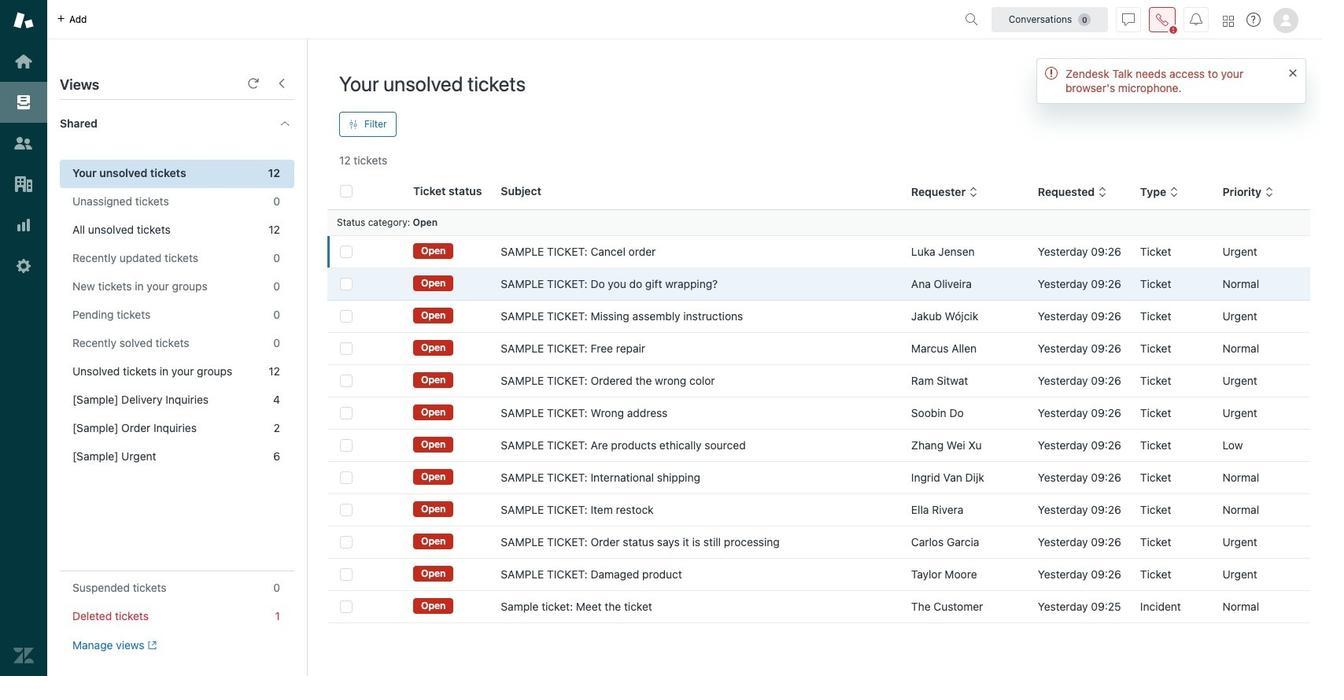 Task type: locate. For each thing, give the bounding box(es) containing it.
10 row from the top
[[327, 526, 1310, 558]]

button displays agent's chat status as invisible. image
[[1122, 13, 1135, 26]]

12 row from the top
[[327, 591, 1310, 623]]

main element
[[0, 0, 47, 676]]

1 row from the top
[[327, 236, 1310, 268]]

9 row from the top
[[327, 494, 1310, 526]]

refresh views pane image
[[247, 77, 260, 90]]

zendesk image
[[13, 645, 34, 666]]

get started image
[[13, 51, 34, 72]]

zendesk support image
[[13, 10, 34, 31]]

notifications image
[[1190, 13, 1202, 26]]

hide panel views image
[[275, 77, 288, 90]]

zendesk products image
[[1223, 15, 1234, 26]]

reporting image
[[13, 215, 34, 235]]

opens in a new tab image
[[144, 641, 157, 650]]

2 row from the top
[[327, 268, 1310, 300]]

heading
[[47, 100, 307, 147]]

admin image
[[13, 256, 34, 276]]

row
[[327, 236, 1310, 268], [327, 268, 1310, 300], [327, 300, 1310, 332], [327, 332, 1310, 365], [327, 365, 1310, 397], [327, 397, 1310, 429], [327, 429, 1310, 462], [327, 462, 1310, 494], [327, 494, 1310, 526], [327, 526, 1310, 558], [327, 558, 1310, 591], [327, 591, 1310, 623]]



Task type: describe. For each thing, give the bounding box(es) containing it.
4 row from the top
[[327, 332, 1310, 365]]

5 row from the top
[[327, 365, 1310, 397]]

3 row from the top
[[327, 300, 1310, 332]]

6 row from the top
[[327, 397, 1310, 429]]

11 row from the top
[[327, 558, 1310, 591]]

customers image
[[13, 133, 34, 153]]

organizations image
[[13, 174, 34, 194]]

7 row from the top
[[327, 429, 1310, 462]]

8 row from the top
[[327, 462, 1310, 494]]

get help image
[[1247, 13, 1261, 27]]

views image
[[13, 92, 34, 113]]



